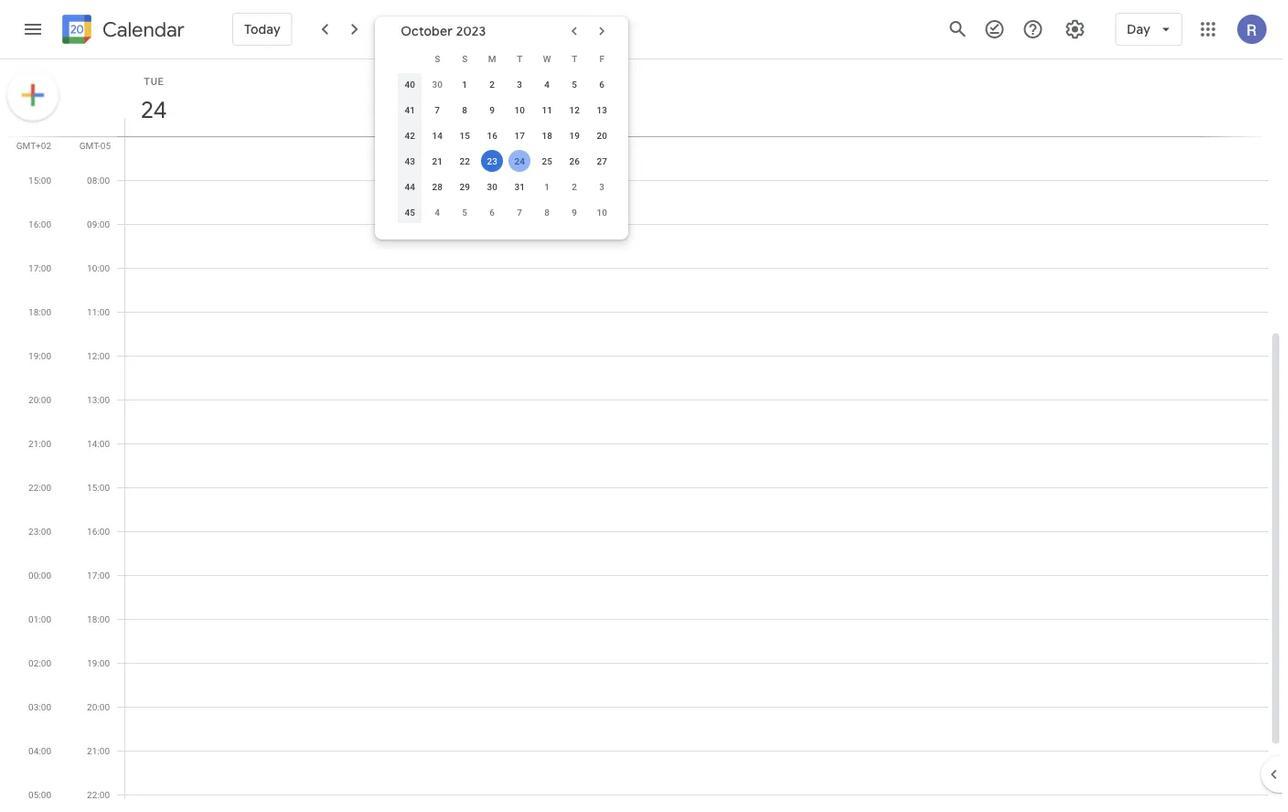 Task type: locate. For each thing, give the bounding box(es) containing it.
row group
[[396, 71, 616, 225]]

2
[[490, 79, 495, 90], [572, 181, 577, 192]]

9 down november 2 element
[[572, 207, 577, 218]]

20:00 right the 03:00
[[87, 702, 110, 713]]

22 element
[[454, 150, 476, 172]]

13 element
[[591, 99, 613, 121]]

1 horizontal spatial 18:00
[[87, 614, 110, 625]]

3
[[517, 79, 522, 90], [599, 181, 605, 192]]

30
[[432, 79, 443, 90], [487, 181, 497, 192]]

25 element
[[536, 150, 558, 172]]

1 vertical spatial 18:00
[[87, 614, 110, 625]]

0 vertical spatial 15:00
[[28, 175, 51, 186]]

1 right september 30 element at the left top of page
[[462, 79, 467, 90]]

s
[[435, 53, 440, 64], [462, 53, 468, 64]]

calendar
[[102, 17, 185, 43]]

15:00
[[28, 175, 51, 186], [87, 482, 110, 493]]

27
[[597, 155, 607, 166]]

16
[[487, 130, 497, 141]]

18 element
[[536, 124, 558, 146]]

10
[[515, 104, 525, 115], [597, 207, 607, 218]]

s up september 30 element at the left top of page
[[435, 53, 440, 64]]

1 vertical spatial 30
[[487, 181, 497, 192]]

0 vertical spatial 14:00
[[28, 131, 51, 142]]

0 horizontal spatial 4
[[435, 207, 440, 218]]

1 vertical spatial 7
[[517, 207, 522, 218]]

28 element
[[426, 176, 448, 198]]

12
[[569, 104, 580, 115]]

15:00 right 22:00
[[87, 482, 110, 493]]

19:00 right 02:00
[[87, 658, 110, 669]]

4 row from the top
[[396, 123, 616, 148]]

19:00
[[28, 350, 51, 361], [87, 658, 110, 669]]

15 element
[[454, 124, 476, 146]]

17:00 left "10:00"
[[28, 263, 51, 273]]

29 element
[[454, 176, 476, 198]]

16:00 left 09:00 at left top
[[28, 219, 51, 230]]

14:00 left gmt-
[[28, 131, 51, 142]]

november 10 element
[[591, 201, 613, 223]]

0 vertical spatial 2
[[490, 79, 495, 90]]

t
[[517, 53, 522, 64], [572, 53, 577, 64]]

13
[[597, 104, 607, 115]]

18:00 left 11:00
[[28, 306, 51, 317]]

7
[[435, 104, 440, 115], [517, 207, 522, 218]]

0 horizontal spatial s
[[435, 53, 440, 64]]

0 vertical spatial 6
[[599, 79, 605, 90]]

1 s from the left
[[435, 53, 440, 64]]

0 vertical spatial 30
[[432, 79, 443, 90]]

19:00 left 12:00 on the top of page
[[28, 350, 51, 361]]

0 horizontal spatial 14:00
[[28, 131, 51, 142]]

26 element
[[564, 150, 586, 172]]

19
[[569, 130, 580, 141]]

17:00
[[28, 263, 51, 273], [87, 570, 110, 581]]

1 vertical spatial 43
[[405, 155, 415, 166]]

10:00
[[87, 263, 110, 273]]

2 t from the left
[[572, 53, 577, 64]]

1 horizontal spatial 10
[[597, 207, 607, 218]]

0 horizontal spatial 9
[[490, 104, 495, 115]]

calendar element
[[59, 11, 185, 51]]

1 vertical spatial 16:00
[[87, 526, 110, 537]]

20 element
[[591, 124, 613, 146]]

20:00
[[28, 394, 51, 405], [87, 702, 110, 713]]

21:00 up 22:00
[[28, 438, 51, 449]]

43 right week
[[614, 23, 627, 36]]

1 horizontal spatial 2023
[[501, 16, 546, 42]]

0 horizontal spatial 5
[[462, 207, 467, 218]]

row group inside the october 2023 grid
[[396, 71, 616, 225]]

1 horizontal spatial 14:00
[[87, 438, 110, 449]]

43 up 44
[[405, 155, 415, 166]]

11 element
[[536, 99, 558, 121]]

31 element
[[509, 176, 531, 198]]

0 horizontal spatial t
[[517, 53, 522, 64]]

0 vertical spatial 19:00
[[28, 350, 51, 361]]

6 up 13 element
[[599, 79, 605, 90]]

0 vertical spatial 4
[[545, 79, 550, 90]]

0 vertical spatial 21:00
[[28, 438, 51, 449]]

20:00 left 13:00 at the left of page
[[28, 394, 51, 405]]

0 vertical spatial 17:00
[[28, 263, 51, 273]]

26
[[569, 155, 580, 166]]

5 down "29" element
[[462, 207, 467, 218]]

22:00
[[28, 482, 51, 493]]

6 down 30 element in the left of the page
[[490, 207, 495, 218]]

row group containing 40
[[396, 71, 616, 225]]

0 horizontal spatial 8
[[462, 104, 467, 115]]

1 horizontal spatial 5
[[572, 79, 577, 90]]

10 down november 3 element
[[597, 207, 607, 218]]

16:00
[[28, 219, 51, 230], [87, 526, 110, 537]]

0 horizontal spatial 43
[[405, 155, 415, 166]]

18:00
[[28, 306, 51, 317], [87, 614, 110, 625]]

1 horizontal spatial 6
[[599, 79, 605, 90]]

1 vertical spatial 6
[[490, 207, 495, 218]]

1 horizontal spatial 19:00
[[87, 658, 110, 669]]

9
[[490, 104, 495, 115], [572, 207, 577, 218]]

18
[[542, 130, 552, 141]]

15:00 down gmt+02
[[28, 175, 51, 186]]

1
[[462, 79, 467, 90], [545, 181, 550, 192]]

t right m
[[517, 53, 522, 64]]

1 horizontal spatial 4
[[545, 79, 550, 90]]

23
[[487, 155, 497, 166]]

1 row from the top
[[396, 46, 616, 71]]

17:00 right 00:00
[[87, 570, 110, 581]]

6 row from the top
[[396, 174, 616, 199]]

00:00
[[28, 570, 51, 581]]

0 vertical spatial 10
[[515, 104, 525, 115]]

november 7 element
[[509, 201, 531, 223]]

5 row from the top
[[396, 148, 616, 174]]

1 horizontal spatial 9
[[572, 207, 577, 218]]

1 horizontal spatial 15:00
[[87, 482, 110, 493]]

11:00
[[87, 306, 110, 317]]

24 element
[[509, 150, 531, 172]]

row containing 40
[[396, 71, 616, 97]]

23:00
[[28, 526, 51, 537]]

september 30 element
[[426, 73, 448, 95]]

1 horizontal spatial t
[[572, 53, 577, 64]]

0 vertical spatial 16:00
[[28, 219, 51, 230]]

1 horizontal spatial 21:00
[[87, 745, 110, 756]]

21:00 right 04:00
[[87, 745, 110, 756]]

30 right 40
[[432, 79, 443, 90]]

0 horizontal spatial 1
[[462, 79, 467, 90]]

0 vertical spatial 5
[[572, 79, 577, 90]]

0 vertical spatial 18:00
[[28, 306, 51, 317]]

0 horizontal spatial 16:00
[[28, 219, 51, 230]]

2 row from the top
[[396, 71, 616, 97]]

1 vertical spatial 3
[[599, 181, 605, 192]]

0 horizontal spatial 6
[[490, 207, 495, 218]]

2023
[[501, 16, 546, 42], [456, 23, 486, 39]]

41
[[405, 104, 415, 115]]

23 cell
[[479, 148, 506, 174]]

1 vertical spatial 1
[[545, 181, 550, 192]]

0 horizontal spatial 15:00
[[28, 175, 51, 186]]

1 horizontal spatial 7
[[517, 207, 522, 218]]

october
[[388, 16, 465, 42], [401, 23, 453, 39]]

1 horizontal spatial 2
[[572, 181, 577, 192]]

7 down 31 element
[[517, 207, 522, 218]]

november 4 element
[[426, 201, 448, 223]]

8 up 15 element
[[462, 104, 467, 115]]

1 vertical spatial 2
[[572, 181, 577, 192]]

1 vertical spatial 8
[[545, 207, 550, 218]]

s left m
[[462, 53, 468, 64]]

calendar heading
[[99, 17, 185, 43]]

30 element
[[481, 176, 503, 198]]

october 24, 2023 button
[[380, 16, 575, 42]]

gmt-05
[[79, 140, 111, 151]]

0 horizontal spatial 10
[[515, 104, 525, 115]]

0 vertical spatial 7
[[435, 104, 440, 115]]

5 up 12 element
[[572, 79, 577, 90]]

1 horizontal spatial 43
[[614, 23, 627, 36]]

8 down november 1 element
[[545, 207, 550, 218]]

1 vertical spatial 17:00
[[87, 570, 110, 581]]

21:00
[[28, 438, 51, 449], [87, 745, 110, 756]]

25
[[542, 155, 552, 166]]

3 up 10 element
[[517, 79, 522, 90]]

4 down 28 element in the left of the page
[[435, 207, 440, 218]]

11
[[542, 104, 552, 115]]

1 horizontal spatial s
[[462, 53, 468, 64]]

0 horizontal spatial 7
[[435, 104, 440, 115]]

7 row from the top
[[396, 199, 616, 225]]

14:00 down 13:00 at the left of page
[[87, 438, 110, 449]]

grid
[[0, 59, 1283, 800]]

1 horizontal spatial 1
[[545, 181, 550, 192]]

10 up 17 at top left
[[515, 104, 525, 115]]

14:00
[[28, 131, 51, 142], [87, 438, 110, 449]]

18:00 right 01:00
[[87, 614, 110, 625]]

0 vertical spatial 43
[[614, 23, 627, 36]]

3 down 27 element
[[599, 181, 605, 192]]

0 horizontal spatial 3
[[517, 79, 522, 90]]

column header inside the october 2023 grid
[[396, 46, 424, 71]]

1 vertical spatial 19:00
[[87, 658, 110, 669]]

27 element
[[591, 150, 613, 172]]

07:00
[[87, 131, 110, 142]]

4 up 11 element
[[545, 79, 550, 90]]

7 down september 30 element at the left top of page
[[435, 104, 440, 115]]

1 horizontal spatial 16:00
[[87, 526, 110, 537]]

column header inside grid
[[124, 59, 1269, 136]]

0 vertical spatial 8
[[462, 104, 467, 115]]

1 vertical spatial 21:00
[[87, 745, 110, 756]]

10 for november 10 element
[[597, 207, 607, 218]]

row containing 41
[[396, 97, 616, 123]]

1 vertical spatial 10
[[597, 207, 607, 218]]

9 up 16 element at the left of page
[[490, 104, 495, 115]]

2 down m
[[490, 79, 495, 90]]

0 horizontal spatial 18:00
[[28, 306, 51, 317]]

43
[[614, 23, 627, 36], [405, 155, 415, 166]]

0 vertical spatial 9
[[490, 104, 495, 115]]

1 up november 8 element
[[545, 181, 550, 192]]

2 down 26 element at the top of the page
[[572, 181, 577, 192]]

4
[[545, 79, 550, 90], [435, 207, 440, 218]]

30 down 23
[[487, 181, 497, 192]]

16:00 right 23:00
[[87, 526, 110, 537]]

6
[[599, 79, 605, 90], [490, 207, 495, 218]]

row
[[396, 46, 616, 71], [396, 71, 616, 97], [396, 97, 616, 123], [396, 123, 616, 148], [396, 148, 616, 174], [396, 174, 616, 199], [396, 199, 616, 225]]

19 element
[[564, 124, 586, 146]]

t right "w"
[[572, 53, 577, 64]]

1 vertical spatial 5
[[462, 207, 467, 218]]

5
[[572, 79, 577, 90], [462, 207, 467, 218]]

1 horizontal spatial 20:00
[[87, 702, 110, 713]]

0 horizontal spatial 20:00
[[28, 394, 51, 405]]

0 vertical spatial 20:00
[[28, 394, 51, 405]]

02:00
[[28, 658, 51, 669]]

22
[[460, 155, 470, 166]]

0 horizontal spatial 19:00
[[28, 350, 51, 361]]

8
[[462, 104, 467, 115], [545, 207, 550, 218]]

1 horizontal spatial 30
[[487, 181, 497, 192]]

row containing 43
[[396, 148, 616, 174]]

0 horizontal spatial 30
[[432, 79, 443, 90]]

3 row from the top
[[396, 97, 616, 123]]

column header
[[396, 46, 424, 71], [124, 59, 1269, 136]]

grid containing 14:00
[[0, 59, 1283, 800]]



Task type: describe. For each thing, give the bounding box(es) containing it.
november 9 element
[[564, 201, 586, 223]]

24,
[[469, 16, 497, 42]]

10 element
[[509, 99, 531, 121]]

gmt+02
[[16, 140, 51, 151]]

november 3 element
[[591, 176, 613, 198]]

0 horizontal spatial 2
[[490, 79, 495, 90]]

row containing 45
[[396, 199, 616, 225]]

12:00
[[87, 350, 110, 361]]

17
[[515, 130, 525, 141]]

0 vertical spatial 3
[[517, 79, 522, 90]]

row containing 42
[[396, 123, 616, 148]]

1 vertical spatial 9
[[572, 207, 577, 218]]

30 for 30 element in the left of the page
[[487, 181, 497, 192]]

week
[[583, 23, 611, 36]]

21 element
[[426, 150, 448, 172]]

17 element
[[509, 124, 531, 146]]

row containing 44
[[396, 174, 616, 199]]

29
[[460, 181, 470, 192]]

october 24, 2023
[[388, 16, 546, 42]]

2 s from the left
[[462, 53, 468, 64]]

october for october 24, 2023
[[388, 16, 465, 42]]

november 2 element
[[564, 176, 586, 198]]

w
[[543, 53, 551, 64]]

45
[[405, 207, 415, 218]]

15
[[460, 130, 470, 141]]

14
[[432, 130, 443, 141]]

42
[[405, 130, 415, 141]]

november 5 element
[[454, 201, 476, 223]]

31
[[515, 181, 525, 192]]

1 horizontal spatial 8
[[545, 207, 550, 218]]

16 element
[[481, 124, 503, 146]]

14 element
[[426, 124, 448, 146]]

09:00
[[87, 219, 110, 230]]

10 for 10 element
[[515, 104, 525, 115]]

40
[[405, 79, 415, 90]]

november 8 element
[[536, 201, 558, 223]]

03:00
[[28, 702, 51, 713]]

12 element
[[564, 99, 586, 121]]

20
[[597, 130, 607, 141]]

1 horizontal spatial 17:00
[[87, 570, 110, 581]]

1 t from the left
[[517, 53, 522, 64]]

0 horizontal spatial 21:00
[[28, 438, 51, 449]]

1 vertical spatial 4
[[435, 207, 440, 218]]

6 inside november 6 element
[[490, 207, 495, 218]]

0 horizontal spatial 2023
[[456, 23, 486, 39]]

today
[[244, 21, 281, 38]]

1 horizontal spatial 3
[[599, 181, 605, 192]]

1 vertical spatial 14:00
[[87, 438, 110, 449]]

7 inside november 7 element
[[517, 207, 522, 218]]

30 for september 30 element at the left top of page
[[432, 79, 443, 90]]

04:00
[[28, 745, 51, 756]]

today button
[[232, 13, 292, 46]]

0 vertical spatial 1
[[462, 79, 467, 90]]

october for october 2023
[[401, 23, 453, 39]]

08:00
[[87, 175, 110, 186]]

43 inside row
[[405, 155, 415, 166]]

week 43
[[583, 23, 627, 36]]

23, today element
[[481, 150, 503, 172]]

1 vertical spatial 20:00
[[87, 702, 110, 713]]

1 vertical spatial 15:00
[[87, 482, 110, 493]]

gmt-
[[79, 140, 100, 151]]

21
[[432, 155, 443, 166]]

november 6 element
[[481, 201, 503, 223]]

october 2023 grid
[[393, 46, 616, 225]]

f
[[600, 53, 605, 64]]

m
[[488, 53, 496, 64]]

row containing s
[[396, 46, 616, 71]]

october 2023
[[401, 23, 486, 39]]

05
[[100, 140, 111, 151]]

44
[[405, 181, 415, 192]]

28
[[432, 181, 443, 192]]

13:00
[[87, 394, 110, 405]]

24 cell
[[506, 148, 533, 174]]

november 1 element
[[536, 176, 558, 198]]

01:00
[[28, 614, 51, 625]]

0 horizontal spatial 17:00
[[28, 263, 51, 273]]

24
[[515, 155, 525, 166]]



Task type: vqa. For each thing, say whether or not it's contained in the screenshot.
topmost Event
no



